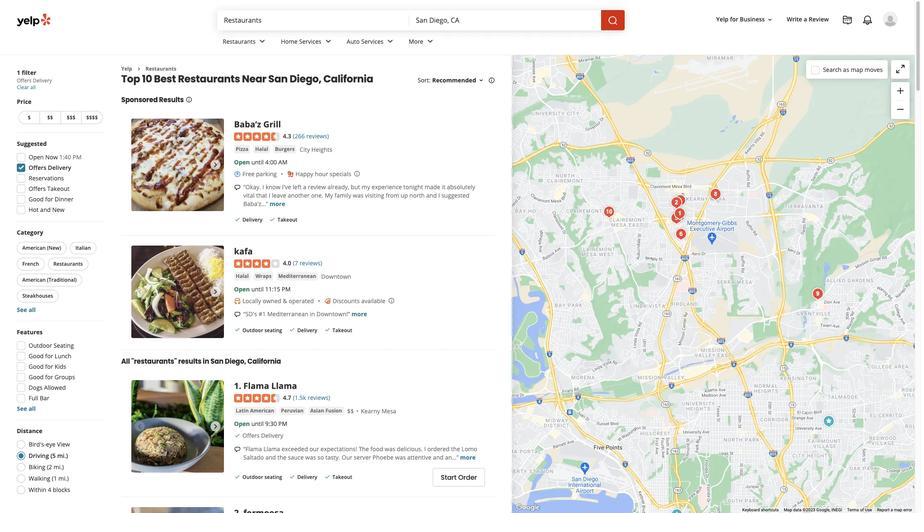 Task type: describe. For each thing, give the bounding box(es) containing it.
baba'z grill image
[[821, 413, 838, 430]]

wraps link
[[254, 273, 273, 281]]

3 previous image from the top
[[135, 422, 145, 432]]

biking (2 mi.)
[[29, 464, 64, 472]]

but
[[351, 183, 360, 191]]

$$$$
[[86, 114, 98, 121]]

now
[[45, 153, 58, 161]]

see for features
[[17, 405, 27, 413]]

next image
[[211, 287, 221, 298]]

offers inside 1 filter offers delivery clear all
[[17, 77, 32, 84]]

burgers
[[275, 146, 295, 153]]

until for baba'z grill
[[252, 158, 264, 166]]

my
[[362, 183, 370, 191]]

asian fusion button
[[309, 407, 344, 416]]

1 vertical spatial california
[[248, 357, 281, 367]]

offers takeout
[[29, 185, 70, 193]]

1 horizontal spatial restaurants link
[[216, 30, 274, 55]]

0 vertical spatial san
[[268, 72, 288, 86]]

reviews) for baba'z grill
[[306, 132, 329, 140]]

google,
[[817, 508, 831, 513]]

and down ordered
[[433, 454, 444, 462]]

good for lunch
[[29, 353, 71, 361]]

outdoor inside group
[[29, 342, 52, 350]]

i inside "flama llama exceeded our expectations! the food was delicious. i ordered the lomo saltado and the sauce was so tasty. our server phoebe was attentive and an…"
[[424, 446, 426, 454]]

lunch
[[55, 353, 71, 361]]

1 horizontal spatial halal button
[[254, 145, 270, 154]]

slideshow element for kafa
[[131, 246, 224, 339]]

16 checkmark v2 image up kafa link on the left of the page
[[234, 216, 241, 223]]

(7
[[293, 260, 298, 268]]

2 vertical spatial more link
[[460, 454, 476, 462]]

previous image for baba'z grill
[[135, 160, 145, 170]]

"okay.
[[243, 183, 261, 191]]

flama llama link
[[244, 381, 297, 392]]

family
[[335, 192, 351, 200]]

open for open now 1:40 pm
[[29, 153, 44, 161]]

"flama
[[243, 446, 262, 454]]

yun tea house image
[[668, 210, 685, 227]]

peruvian link
[[279, 407, 305, 416]]

formoosa image
[[668, 194, 685, 211]]

pm for sponsored results
[[279, 420, 287, 428]]

good for good for kids
[[29, 363, 44, 371]]

mesa
[[382, 408, 397, 416]]

good for groups
[[29, 374, 75, 382]]

tonight
[[404, 183, 423, 191]]

"sd's #1 mediterranean in downtown!" more
[[243, 310, 367, 318]]

4.0
[[283, 260, 291, 268]]

delivery inside group
[[48, 164, 71, 172]]

4.0 link
[[283, 259, 291, 268]]

1 vertical spatial $$
[[347, 408, 354, 416]]

american for american (traditional)
[[22, 277, 46, 284]]

grill
[[263, 119, 281, 130]]

1 vertical spatial kafa image
[[669, 507, 686, 514]]

open until 11:15 pm
[[234, 286, 291, 294]]

price group
[[17, 98, 104, 126]]

offers delivery for 1 filter
[[29, 164, 71, 172]]

wraps
[[256, 273, 272, 280]]

takeout down downtown!"
[[333, 327, 352, 334]]

$$ button
[[39, 111, 60, 124]]

steamy piggy image
[[672, 192, 689, 209]]

mi.) for walking (1 mi.)
[[58, 475, 69, 483]]

1 outdoor seating from the top
[[243, 327, 282, 334]]

phoebe
[[373, 454, 394, 462]]

takeout up dinner
[[47, 185, 70, 193]]

start
[[441, 473, 457, 483]]

16 happy hour specials v2 image
[[287, 171, 294, 178]]

good for good for dinner
[[29, 195, 44, 203]]

i down "made"
[[439, 192, 440, 200]]

16 chevron right v2 image
[[136, 66, 142, 72]]

north
[[410, 192, 425, 200]]

business
[[740, 15, 765, 23]]

already,
[[328, 183, 349, 191]]

full bar
[[29, 395, 49, 403]]

11:15
[[265, 286, 280, 294]]

results
[[159, 95, 184, 105]]

restaurants inside "button"
[[53, 261, 83, 268]]

keyboard shortcuts button
[[743, 508, 779, 514]]

24 chevron down v2 image
[[323, 36, 333, 47]]

so
[[318, 454, 324, 462]]

yelp for business
[[717, 15, 765, 23]]

mike's red tacos image
[[601, 204, 618, 220]]

reviews) for kafa
[[300, 260, 322, 268]]

walking
[[29, 475, 50, 483]]

map
[[784, 508, 793, 513]]

it
[[442, 183, 446, 191]]

24 chevron down v2 image for restaurants
[[257, 36, 268, 47]]

write
[[787, 15, 803, 23]]

as
[[844, 65, 850, 73]]

0 horizontal spatial halal button
[[234, 273, 251, 281]]

one.
[[311, 192, 323, 200]]

0 vertical spatial llama
[[271, 381, 297, 392]]

all for features
[[29, 405, 36, 413]]

peruvian
[[281, 408, 304, 415]]

for for business
[[730, 15, 739, 23]]

good for good for groups
[[29, 374, 44, 382]]

pizza button
[[234, 145, 250, 154]]

terms of use link
[[848, 508, 873, 513]]

report a map error link
[[878, 508, 913, 513]]

baba'z grill
[[234, 119, 281, 130]]

baba'z grill image
[[131, 119, 224, 212]]

3 slideshow element from the top
[[131, 381, 224, 474]]

yelp for business button
[[713, 12, 777, 27]]

review
[[809, 15, 829, 23]]

1 seating from the top
[[265, 327, 282, 334]]

none field near
[[416, 16, 595, 25]]

terms of use
[[848, 508, 873, 513]]

know
[[266, 183, 281, 191]]

open now 1:40 pm
[[29, 153, 82, 161]]

1:40
[[59, 153, 71, 161]]

0 vertical spatial california
[[324, 72, 373, 86]]

eye
[[46, 441, 56, 449]]

search
[[823, 65, 842, 73]]

downtown!"
[[317, 310, 350, 318]]

yelp for yelp for business
[[717, 15, 729, 23]]

16 parking v2 image
[[234, 171, 241, 178]]

services for auto services
[[361, 37, 384, 45]]

dinner
[[55, 195, 73, 203]]

more link
[[402, 30, 442, 55]]

tyler b. image
[[883, 11, 898, 27]]

and right saltado
[[266, 454, 276, 462]]

delivery down 9:30
[[261, 432, 284, 440]]

a for write
[[804, 15, 808, 23]]

french
[[22, 261, 39, 268]]

next image for open until 4:00 am
[[211, 160, 221, 170]]

more link for baba'z grill
[[270, 200, 285, 208]]

parking
[[256, 170, 277, 178]]

restaurants right 16 chevron right v2 image
[[146, 65, 176, 72]]

food
[[371, 446, 383, 454]]

0 horizontal spatial restaurants link
[[146, 65, 176, 72]]

more link for kafa
[[352, 310, 367, 318]]

$ button
[[19, 111, 39, 124]]

open until 4:00 am
[[234, 158, 288, 166]]

16 info v2 image
[[186, 97, 192, 103]]

sponsored results
[[121, 95, 184, 105]]

restaurants button
[[48, 258, 88, 271]]

terms
[[848, 508, 859, 513]]

home services
[[281, 37, 322, 45]]

notifications image
[[863, 15, 873, 25]]

1 vertical spatial san
[[211, 357, 224, 367]]

"flama llama exceeded our expectations! the food was delicious. i ordered the lomo saltado and the sauce was so tasty. our server phoebe was attentive and an…"
[[243, 446, 478, 462]]

2 vertical spatial outdoor
[[243, 474, 263, 482]]

takeout down leave
[[278, 217, 298, 224]]

was down our
[[305, 454, 316, 462]]

see all button for category
[[17, 306, 36, 314]]

hi dumplings image
[[810, 286, 827, 303]]

bird's-
[[29, 441, 46, 449]]

next image for open until 9:30 pm
[[211, 422, 221, 432]]

1 vertical spatial mediterranean
[[267, 310, 308, 318]]

pm for 1 filter
[[73, 153, 82, 161]]

restaurants inside business categories element
[[223, 37, 256, 45]]

offers delivery for sponsored results
[[243, 432, 284, 440]]

report a map error
[[878, 508, 913, 513]]

category
[[17, 229, 43, 237]]

(266 reviews)
[[293, 132, 329, 140]]

delivery down baba'z…"
[[243, 217, 263, 224]]

an…"
[[445, 454, 459, 462]]

mi.) for biking (2 mi.)
[[54, 464, 64, 472]]

(new)
[[47, 245, 61, 252]]

was up phoebe
[[385, 446, 396, 454]]

group containing category
[[15, 229, 104, 315]]

projects image
[[843, 15, 853, 25]]

$$ inside $$ button
[[47, 114, 53, 121]]

happy hour specials
[[296, 170, 351, 178]]

good for good for lunch
[[29, 353, 44, 361]]

american (new)
[[22, 245, 61, 252]]

4.3
[[283, 132, 291, 140]]

services for home services
[[299, 37, 322, 45]]

mi.) for driving (5 mi.)
[[57, 452, 68, 460]]

open for open until 4:00 am
[[234, 158, 250, 166]]

0 vertical spatial halal link
[[254, 145, 270, 154]]

sauce
[[288, 454, 304, 462]]

group containing suggested
[[14, 140, 104, 217]]

map data ©2023 google, inegi
[[784, 508, 843, 513]]

1 horizontal spatial more
[[352, 310, 367, 318]]

.
[[239, 381, 241, 392]]

in for san
[[203, 357, 209, 367]]

i right that at the top
[[269, 192, 271, 200]]

suggested
[[442, 192, 470, 200]]

4 star rating image
[[234, 260, 280, 268]]

cross street image
[[671, 208, 688, 225]]

4.3 link
[[283, 132, 291, 141]]



Task type: locate. For each thing, give the bounding box(es) containing it.
lomo
[[462, 446, 478, 454]]

"sd's
[[243, 310, 257, 318]]

for for kids
[[45, 363, 53, 371]]

all right 'clear'
[[30, 84, 36, 91]]

a inside write a review link
[[804, 15, 808, 23]]

1 none field from the left
[[224, 16, 403, 25]]

map region
[[456, 49, 922, 514]]

3 until from the top
[[252, 420, 264, 428]]

saltado
[[243, 454, 264, 462]]

in down operated
[[310, 310, 315, 318]]

yelp for the yelp link
[[121, 65, 132, 72]]

0 vertical spatial halal button
[[254, 145, 270, 154]]

1 vertical spatial slideshow element
[[131, 246, 224, 339]]

experience
[[372, 183, 402, 191]]

a right left
[[303, 183, 307, 191]]

heights
[[312, 146, 333, 154]]

restaurants link up top 10 best restaurants near san diego, california
[[216, 30, 274, 55]]

1 horizontal spatial 24 chevron down v2 image
[[385, 36, 396, 47]]

good up dogs
[[29, 374, 44, 382]]

all inside 1 filter offers delivery clear all
[[30, 84, 36, 91]]

yelp inside button
[[717, 15, 729, 23]]

sponsored
[[121, 95, 158, 105]]

2 vertical spatial mi.)
[[58, 475, 69, 483]]

0 horizontal spatial more
[[270, 200, 285, 208]]

0 horizontal spatial 1
[[17, 69, 20, 77]]

for down 'offers takeout'
[[45, 195, 53, 203]]

16 checkmark v2 image
[[234, 216, 241, 223], [234, 327, 241, 334], [234, 433, 241, 440], [289, 474, 296, 481], [324, 474, 331, 481]]

map right as
[[851, 65, 864, 73]]

1 vertical spatial yelp
[[121, 65, 132, 72]]

16 discount available v2 image
[[324, 298, 331, 305]]

2 next image from the top
[[211, 422, 221, 432]]

1 see all button from the top
[[17, 306, 36, 314]]

0 horizontal spatial flama llama image
[[131, 381, 224, 474]]

4.7 star rating image
[[234, 395, 280, 403]]

for for dinner
[[45, 195, 53, 203]]

zoom in image
[[896, 86, 906, 96]]

0 vertical spatial a
[[804, 15, 808, 23]]

24 chevron down v2 image inside the auto services link
[[385, 36, 396, 47]]

clear all link
[[17, 84, 36, 91]]

2 24 chevron down v2 image from the left
[[385, 36, 396, 47]]

1 horizontal spatial a
[[804, 15, 808, 23]]

2 seating from the top
[[265, 474, 282, 482]]

italian
[[75, 245, 91, 252]]

pm inside group
[[73, 153, 82, 161]]

until for kafa
[[252, 286, 264, 294]]

0 vertical spatial the
[[451, 446, 460, 454]]

slideshow element for baba'z grill
[[131, 119, 224, 212]]

up
[[401, 192, 408, 200]]

16 speech v2 image for "okay.
[[234, 184, 241, 191]]

1 vertical spatial all
[[29, 306, 36, 314]]

1 vertical spatial outdoor seating
[[243, 474, 282, 482]]

home
[[281, 37, 298, 45]]

see for category
[[17, 306, 27, 314]]

offers down filter
[[17, 77, 32, 84]]

vital
[[243, 192, 255, 200]]

made
[[425, 183, 441, 191]]

offers down reservations at the top
[[29, 185, 46, 193]]

2 16 speech v2 image from the top
[[234, 447, 241, 454]]

distance
[[17, 428, 42, 436]]

kearny mesa
[[361, 408, 397, 416]]

0 vertical spatial outdoor seating
[[243, 327, 282, 334]]

previous image for kafa
[[135, 287, 145, 298]]

pm right '1:40'
[[73, 153, 82, 161]]

reservations
[[29, 174, 64, 182]]

ordered
[[428, 446, 450, 454]]

view
[[57, 441, 70, 449]]

the
[[359, 446, 369, 454]]

1 see from the top
[[17, 306, 27, 314]]

american up open until 9:30 pm
[[250, 408, 274, 415]]

0 horizontal spatial halal link
[[234, 273, 251, 281]]

user actions element
[[710, 11, 910, 62]]

1 vertical spatial offers delivery
[[243, 432, 284, 440]]

1 vertical spatial in
[[203, 357, 209, 367]]

1 vertical spatial halal button
[[234, 273, 251, 281]]

american for american (new)
[[22, 245, 46, 252]]

llama right the "flama
[[264, 446, 280, 454]]

kafa
[[234, 246, 253, 258]]

a
[[804, 15, 808, 23], [303, 183, 307, 191], [891, 508, 893, 513]]

asian
[[310, 408, 324, 415]]

see all button down full
[[17, 405, 36, 413]]

1 vertical spatial previous image
[[135, 287, 145, 298]]

latin american
[[236, 408, 274, 415]]

1 horizontal spatial halal
[[255, 146, 268, 153]]

0 horizontal spatial offers delivery
[[29, 164, 71, 172]]

full
[[29, 395, 38, 403]]

use
[[865, 508, 873, 513]]

1 slideshow element from the top
[[131, 119, 224, 212]]

owned
[[263, 297, 281, 305]]

2 good from the top
[[29, 353, 44, 361]]

a right write
[[804, 15, 808, 23]]

the up an…"
[[451, 446, 460, 454]]

all for category
[[29, 306, 36, 314]]

delivery down sauce
[[297, 474, 317, 482]]

2 vertical spatial reviews)
[[308, 394, 330, 402]]

until up locally
[[252, 286, 264, 294]]

2 see all from the top
[[17, 405, 36, 413]]

1 inside 1 filter offers delivery clear all
[[17, 69, 20, 77]]

llama
[[271, 381, 297, 392], [264, 446, 280, 454]]

0 vertical spatial offers delivery
[[29, 164, 71, 172]]

more
[[409, 37, 424, 45]]

yelp left business
[[717, 15, 729, 23]]

more link down discounts available
[[352, 310, 367, 318]]

1 vertical spatial seating
[[265, 474, 282, 482]]

0 vertical spatial see all
[[17, 306, 36, 314]]

driving
[[29, 452, 49, 460]]

$$
[[47, 114, 53, 121], [347, 408, 354, 416]]

16 checkmark v2 image down tasty.
[[324, 474, 331, 481]]

1 vertical spatial restaurants link
[[146, 65, 176, 72]]

bar
[[40, 395, 49, 403]]

2 slideshow element from the top
[[131, 246, 224, 339]]

outdoor
[[243, 327, 263, 334], [29, 342, 52, 350], [243, 474, 263, 482]]

1 horizontal spatial 1
[[234, 381, 239, 392]]

more down lomo
[[460, 454, 476, 462]]

offers up reservations at the top
[[29, 164, 46, 172]]

16 speech v2 image for "flama
[[234, 447, 241, 454]]

3 24 chevron down v2 image from the left
[[425, 36, 435, 47]]

and down "made"
[[426, 192, 437, 200]]

1 horizontal spatial san
[[268, 72, 288, 86]]

map left error
[[894, 508, 903, 513]]

0 vertical spatial reviews)
[[306, 132, 329, 140]]

for
[[730, 15, 739, 23], [45, 195, 53, 203], [45, 353, 53, 361], [45, 363, 53, 371], [45, 374, 53, 382]]

mediterranean down (7
[[278, 273, 316, 280]]

steakhouses
[[22, 293, 53, 300]]

halal link down the 4 star rating image
[[234, 273, 251, 281]]

4.3 star rating image
[[234, 133, 280, 141]]

$$$
[[67, 114, 75, 121]]

1 for 1 filter offers delivery clear all
[[17, 69, 20, 77]]

more for (1.5k reviews)
[[460, 454, 476, 462]]

Near text field
[[416, 16, 595, 25]]

see all down steakhouses button
[[17, 306, 36, 314]]

see all button for features
[[17, 405, 36, 413]]

for left business
[[730, 15, 739, 23]]

mediterranean
[[278, 273, 316, 280], [267, 310, 308, 318]]

16 speech v2 image left the "flama
[[234, 447, 241, 454]]

sort:
[[418, 76, 431, 84]]

0 horizontal spatial kafa image
[[131, 246, 224, 339]]

1 vertical spatial llama
[[264, 446, 280, 454]]

0 horizontal spatial diego,
[[225, 357, 246, 367]]

2 outdoor seating from the top
[[243, 474, 282, 482]]

open down latin
[[234, 420, 250, 428]]

pm
[[73, 153, 82, 161], [282, 286, 291, 294], [279, 420, 287, 428]]

start order
[[441, 473, 477, 483]]

halal up open until 4:00 am
[[255, 146, 268, 153]]

was down delicious.
[[395, 454, 406, 462]]

outdoor up good for lunch
[[29, 342, 52, 350]]

our
[[342, 454, 353, 462]]

16 speech v2 image
[[234, 184, 241, 191], [234, 447, 241, 454]]

good down good for lunch
[[29, 363, 44, 371]]

and inside group
[[40, 206, 51, 214]]

1 vertical spatial see
[[17, 405, 27, 413]]

write a review link
[[784, 12, 833, 27]]

services right the auto
[[361, 37, 384, 45]]

(266
[[293, 132, 305, 140]]

24 chevron down v2 image inside more link
[[425, 36, 435, 47]]

group containing features
[[14, 329, 104, 414]]

report
[[878, 508, 890, 513]]

free
[[243, 170, 255, 178]]

llama inside "flama llama exceeded our expectations! the food was delicious. i ordered the lomo saltado and the sauce was so tasty. our server phoebe was attentive and an…"
[[264, 446, 280, 454]]

baba'z…"
[[243, 200, 268, 208]]

reviews) up asian
[[308, 394, 330, 402]]

mi.) right the (1
[[58, 475, 69, 483]]

expand map image
[[896, 64, 906, 74]]

for up good for kids
[[45, 353, 53, 361]]

2 see all button from the top
[[17, 405, 36, 413]]

option group containing distance
[[14, 428, 104, 497]]

left
[[293, 183, 302, 191]]

group
[[892, 82, 910, 119], [14, 140, 104, 217], [15, 229, 104, 315], [14, 329, 104, 414]]

pizza
[[236, 146, 249, 153]]

1 horizontal spatial services
[[361, 37, 384, 45]]

expectations!
[[321, 446, 357, 454]]

outdoor down "sd's
[[243, 327, 263, 334]]

0 vertical spatial 16 speech v2 image
[[234, 184, 241, 191]]

california down the auto
[[324, 72, 373, 86]]

Find text field
[[224, 16, 403, 25]]

delivery down filter
[[33, 77, 52, 84]]

top
[[121, 72, 140, 86]]

reviews) up 'city heights'
[[306, 132, 329, 140]]

exceeded
[[282, 446, 308, 454]]

business categories element
[[216, 30, 898, 55]]

see down steakhouses button
[[17, 306, 27, 314]]

1 for 1 . flama llama
[[234, 381, 239, 392]]

16 checkmark v2 image
[[269, 216, 276, 223], [289, 327, 296, 334], [324, 327, 331, 334], [234, 474, 241, 481]]

(1.5k reviews) link
[[293, 394, 330, 403]]

the left sauce
[[278, 454, 287, 462]]

previous image
[[135, 160, 145, 170], [135, 287, 145, 298], [135, 422, 145, 432]]

restaurants up top 10 best restaurants near san diego, california
[[223, 37, 256, 45]]

open up the 16 locally owned v2 icon on the left
[[234, 286, 250, 294]]

4 good from the top
[[29, 374, 44, 382]]

top 10 best restaurants near san diego, california
[[121, 72, 373, 86]]

google image
[[514, 503, 542, 514]]

american (traditional)
[[22, 277, 77, 284]]

more link down leave
[[270, 200, 285, 208]]

halal for the left halal button
[[236, 273, 249, 280]]

park social image
[[707, 186, 724, 203]]

0 vertical spatial map
[[851, 65, 864, 73]]

for for groups
[[45, 374, 53, 382]]

open down the suggested
[[29, 153, 44, 161]]

offers delivery down open until 9:30 pm
[[243, 432, 284, 440]]

1 24 chevron down v2 image from the left
[[257, 36, 268, 47]]

0 horizontal spatial $$
[[47, 114, 53, 121]]

(7 reviews) link
[[293, 259, 322, 268]]

that
[[256, 192, 267, 200]]

16 checkmark v2 image down sauce
[[289, 474, 296, 481]]

None field
[[224, 16, 403, 25], [416, 16, 595, 25]]

san right near
[[268, 72, 288, 86]]

seating
[[54, 342, 74, 350]]

info icon image
[[354, 171, 361, 177], [354, 171, 361, 177], [388, 298, 395, 305], [388, 298, 395, 305]]

map for moves
[[851, 65, 864, 73]]

restaurants up (traditional)
[[53, 261, 83, 268]]

recommended button
[[432, 76, 485, 84]]

2 see from the top
[[17, 405, 27, 413]]

0 vertical spatial outdoor
[[243, 327, 263, 334]]

0 vertical spatial see
[[17, 306, 27, 314]]

open up 16 parking v2 icon
[[234, 158, 250, 166]]

1 horizontal spatial flama llama image
[[672, 205, 688, 222]]

24 chevron down v2 image right more
[[425, 36, 435, 47]]

all down full
[[29, 405, 36, 413]]

see all button down steakhouses button
[[17, 306, 36, 314]]

0 vertical spatial in
[[310, 310, 315, 318]]

san
[[268, 72, 288, 86], [211, 357, 224, 367]]

llama up "4.7" "link"
[[271, 381, 297, 392]]

0 horizontal spatial map
[[851, 65, 864, 73]]

1 left flama
[[234, 381, 239, 392]]

halal down the 4 star rating image
[[236, 273, 249, 280]]

None search field
[[217, 10, 627, 30]]

1 16 speech v2 image from the top
[[234, 184, 241, 191]]

10
[[142, 72, 152, 86]]

until down latin american button on the left of the page
[[252, 420, 264, 428]]

2 none field from the left
[[416, 16, 595, 25]]

1 previous image from the top
[[135, 160, 145, 170]]

0 vertical spatial yelp
[[717, 15, 729, 23]]

1 horizontal spatial california
[[324, 72, 373, 86]]

"restaurants"
[[131, 357, 177, 367]]

offers up the "flama
[[243, 432, 260, 440]]

1 vertical spatial map
[[894, 508, 903, 513]]

visiting
[[365, 192, 384, 200]]

delivery down "sd's #1 mediterranean in downtown!" more
[[297, 327, 317, 334]]

1 good from the top
[[29, 195, 44, 203]]

next image
[[211, 160, 221, 170], [211, 422, 221, 432]]

24 chevron down v2 image
[[257, 36, 268, 47], [385, 36, 396, 47], [425, 36, 435, 47]]

2 services from the left
[[361, 37, 384, 45]]

italian button
[[70, 242, 96, 255]]

see up distance
[[17, 405, 27, 413]]

0 vertical spatial more
[[270, 200, 285, 208]]

halal for the right halal button
[[255, 146, 268, 153]]

16 chevron down v2 image
[[478, 77, 485, 84]]

slideshow element
[[131, 119, 224, 212], [131, 246, 224, 339], [131, 381, 224, 474]]

for for lunch
[[45, 353, 53, 361]]

2 horizontal spatial more link
[[460, 454, 476, 462]]

2 until from the top
[[252, 286, 264, 294]]

takeout down our
[[333, 474, 352, 482]]

0 vertical spatial next image
[[211, 160, 221, 170]]

0 vertical spatial until
[[252, 158, 264, 166]]

2 previous image from the top
[[135, 287, 145, 298]]

2 vertical spatial pm
[[279, 420, 287, 428]]

24 chevron down v2 image for more
[[425, 36, 435, 47]]

2 vertical spatial american
[[250, 408, 274, 415]]

french button
[[17, 258, 45, 271]]

3 good from the top
[[29, 363, 44, 371]]

peruvian button
[[279, 407, 305, 416]]

1 horizontal spatial diego,
[[290, 72, 322, 86]]

delivery inside 1 filter offers delivery clear all
[[33, 77, 52, 84]]

a inside "okay. i know i've left a review already, but my experience tonight made it absolutely vital that i leave another one. my family was visiting from up north and i suggested baba'z…"
[[303, 183, 307, 191]]

none field find
[[224, 16, 403, 25]]

2 horizontal spatial a
[[891, 508, 893, 513]]

american down category on the left of page
[[22, 245, 46, 252]]

1 vertical spatial the
[[278, 454, 287, 462]]

mi.) right (2
[[54, 464, 64, 472]]

0 horizontal spatial none field
[[224, 16, 403, 25]]

(1.5k
[[293, 394, 306, 402]]

2 vertical spatial a
[[891, 508, 893, 513]]

yelp link
[[121, 65, 132, 72]]

was inside "okay. i know i've left a review already, but my experience tonight made it absolutely vital that i leave another one. my family was visiting from up north and i suggested baba'z…"
[[353, 192, 364, 200]]

in for downtown!"
[[310, 310, 315, 318]]

open for open until 9:30 pm
[[234, 420, 250, 428]]

restaurants link right 16 chevron right v2 image
[[146, 65, 176, 72]]

for inside yelp for business button
[[730, 15, 739, 23]]

good for dinner
[[29, 195, 73, 203]]

baba'z
[[234, 119, 261, 130]]

open for open until 11:15 pm
[[234, 286, 250, 294]]

until
[[252, 158, 264, 166], [252, 286, 264, 294], [252, 420, 264, 428]]

kafa image
[[131, 246, 224, 339], [669, 507, 686, 514]]

good up "hot"
[[29, 195, 44, 203]]

16 checkmark v2 image down latin
[[234, 433, 241, 440]]

restaurants link
[[216, 30, 274, 55], [146, 65, 176, 72]]

a for report
[[891, 508, 893, 513]]

mediterranean down the &
[[267, 310, 308, 318]]

kafa link
[[234, 246, 253, 258]]

outdoor down saltado
[[243, 474, 263, 482]]

open until 9:30 pm
[[234, 420, 287, 428]]

2 vertical spatial until
[[252, 420, 264, 428]]

search image
[[608, 15, 618, 26]]

0 vertical spatial flama llama image
[[672, 205, 688, 222]]

0 vertical spatial $$
[[47, 114, 53, 121]]

16 checkmark v2 image down 16 speech v2 icon
[[234, 327, 241, 334]]

offers delivery down "now" at left
[[29, 164, 71, 172]]

1 vertical spatial more link
[[352, 310, 367, 318]]

1 vertical spatial halal link
[[234, 273, 251, 281]]

city
[[300, 146, 310, 154]]

halal button up open until 4:00 am
[[254, 145, 270, 154]]

see all
[[17, 306, 36, 314], [17, 405, 36, 413]]

0 vertical spatial mi.)
[[57, 452, 68, 460]]

0 horizontal spatial yelp
[[121, 65, 132, 72]]

see all for category
[[17, 306, 36, 314]]

for down good for kids
[[45, 374, 53, 382]]

more link down lomo
[[460, 454, 476, 462]]

diego, down home services link
[[290, 72, 322, 86]]

i
[[263, 183, 264, 191], [269, 192, 271, 200], [439, 192, 440, 200], [424, 446, 426, 454]]

1 vertical spatial diego,
[[225, 357, 246, 367]]

hot and new
[[29, 206, 65, 214]]

auto
[[347, 37, 360, 45]]

all "restaurants" results in san diego, california
[[121, 357, 281, 367]]

and inside "okay. i know i've left a review already, but my experience tonight made it absolutely vital that i leave another one. my family was visiting from up north and i suggested baba'z…"
[[426, 192, 437, 200]]

24 chevron down v2 image for auto services
[[385, 36, 396, 47]]

san right results
[[211, 357, 224, 367]]

$$ left $$$ button
[[47, 114, 53, 121]]

1 services from the left
[[299, 37, 322, 45]]

for down good for lunch
[[45, 363, 53, 371]]

0 horizontal spatial a
[[303, 183, 307, 191]]

0 vertical spatial previous image
[[135, 160, 145, 170]]

halal link up open until 4:00 am
[[254, 145, 270, 154]]

0 vertical spatial restaurants link
[[216, 30, 274, 55]]

1 vertical spatial pm
[[282, 286, 291, 294]]

1 next image from the top
[[211, 160, 221, 170]]

until up free parking
[[252, 158, 264, 166]]

1 horizontal spatial more link
[[352, 310, 367, 318]]

16 speech v2 image
[[234, 312, 241, 318]]

specials
[[330, 170, 351, 178]]

2 vertical spatial slideshow element
[[131, 381, 224, 474]]

1 vertical spatial 1
[[234, 381, 239, 392]]

i up that at the top
[[263, 183, 264, 191]]

delivery
[[33, 77, 52, 84], [48, 164, 71, 172], [243, 217, 263, 224], [297, 327, 317, 334], [261, 432, 284, 440], [297, 474, 317, 482]]

16 locally owned v2 image
[[234, 298, 241, 305]]

pm right 9:30
[[279, 420, 287, 428]]

16 chevron down v2 image
[[767, 16, 774, 23]]

1 see all from the top
[[17, 306, 36, 314]]

see all for features
[[17, 405, 36, 413]]

zoom out image
[[896, 105, 906, 115]]

0 horizontal spatial more link
[[270, 200, 285, 208]]

offers delivery inside group
[[29, 164, 71, 172]]

2 vertical spatial previous image
[[135, 422, 145, 432]]

1 horizontal spatial yelp
[[717, 15, 729, 23]]

american down french button
[[22, 277, 46, 284]]

1 until from the top
[[252, 158, 264, 166]]

map for error
[[894, 508, 903, 513]]

bird's-eye view
[[29, 441, 70, 449]]

0 vertical spatial more link
[[270, 200, 285, 208]]

woomiok image
[[673, 226, 690, 243]]

16 info v2 image
[[489, 77, 495, 84]]

reviews)
[[306, 132, 329, 140], [300, 260, 322, 268], [308, 394, 330, 402]]

delicious.
[[397, 446, 423, 454]]

1 vertical spatial mi.)
[[54, 464, 64, 472]]

0 horizontal spatial halal
[[236, 273, 249, 280]]

mediterranean inside button
[[278, 273, 316, 280]]

1 vertical spatial a
[[303, 183, 307, 191]]

0 horizontal spatial in
[[203, 357, 209, 367]]

1 vertical spatial outdoor
[[29, 342, 52, 350]]

9:30
[[265, 420, 277, 428]]

latin american link
[[234, 407, 276, 416]]

delivery down open now 1:40 pm
[[48, 164, 71, 172]]

seating down #1
[[265, 327, 282, 334]]

flama llama image
[[672, 205, 688, 222], [131, 381, 224, 474]]

1 vertical spatial see all
[[17, 405, 36, 413]]

2 horizontal spatial more
[[460, 454, 476, 462]]

seating
[[265, 327, 282, 334], [265, 474, 282, 482]]

restaurants up 16 info v2 image
[[178, 72, 240, 86]]

option group
[[14, 428, 104, 497]]

biking
[[29, 464, 45, 472]]

2 horizontal spatial 24 chevron down v2 image
[[425, 36, 435, 47]]

1 vertical spatial flama llama image
[[131, 381, 224, 474]]

halal button down the 4 star rating image
[[234, 273, 251, 281]]

0 horizontal spatial services
[[299, 37, 322, 45]]

more for (266 reviews)
[[270, 200, 285, 208]]

california up 1 . flama llama
[[248, 357, 281, 367]]



Task type: vqa. For each thing, say whether or not it's contained in the screenshot.
up
yes



